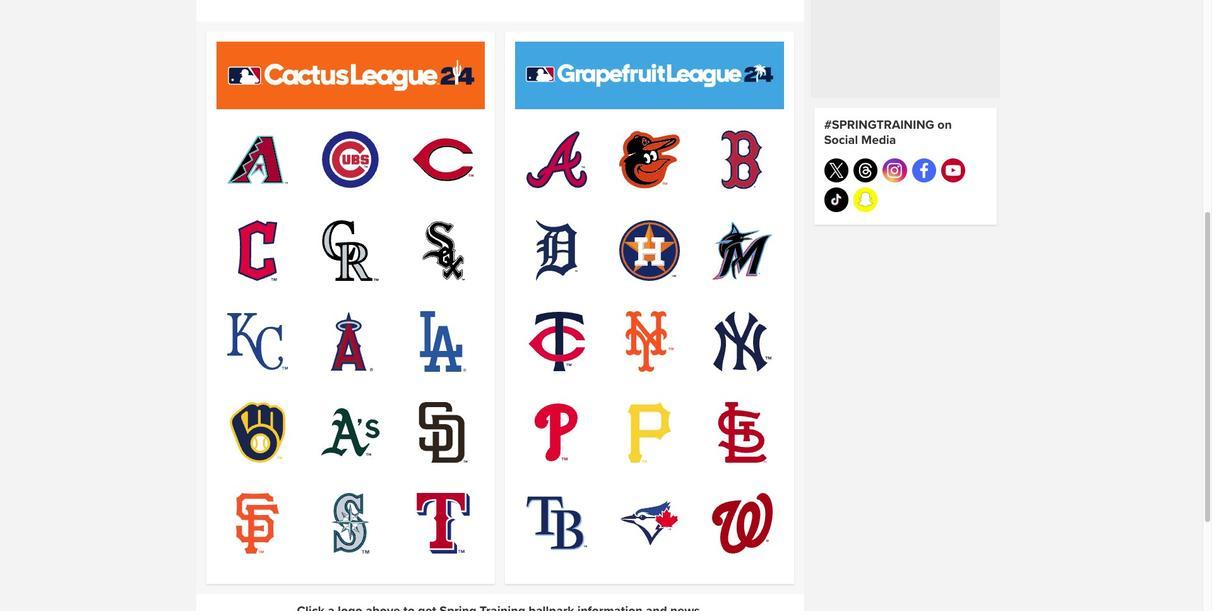 Task type: vqa. For each thing, say whether or not it's contained in the screenshot.
the M. Betts IMAGE
no



Task type: describe. For each thing, give the bounding box(es) containing it.
media
[[861, 133, 896, 148]]

cincinnati reds logo image
[[413, 129, 474, 190]]

detroit tigers logo image
[[526, 220, 587, 281]]

new york mets logo image
[[619, 311, 680, 372]]

tiktok image
[[829, 192, 844, 207]]

facebook image
[[917, 163, 932, 178]]

minnesota twins logo image
[[526, 311, 587, 372]]

snapchat image
[[858, 192, 873, 207]]

philadelphia phillies logo image
[[526, 402, 587, 463]]

los angeles angels logo image
[[320, 311, 381, 372]]

x image
[[829, 163, 844, 178]]

pittsburgh pirates logo image
[[619, 402, 680, 463]]

kansas city royals logo image
[[227, 311, 288, 372]]

instagram image
[[887, 163, 902, 178]]

threads image
[[858, 163, 873, 178]]

miami marlins logo image
[[712, 220, 773, 281]]

on
[[938, 118, 952, 133]]

san francisco giants logo image
[[227, 493, 288, 554]]

cleveland indians logo image
[[227, 220, 288, 281]]

oakland athletics logo image
[[320, 402, 381, 463]]

san diego padres logo image
[[413, 402, 474, 463]]

social
[[824, 133, 858, 148]]

youtube image
[[946, 163, 961, 178]]

houston astros logo image
[[619, 220, 680, 281]]

tampa bay rays logo image
[[526, 493, 587, 554]]

#springtraining on social media
[[824, 118, 952, 148]]



Task type: locate. For each thing, give the bounding box(es) containing it.
#springtraining
[[824, 118, 934, 133]]

texas rangers logo image
[[413, 493, 474, 554]]

new york yankees logo image
[[712, 311, 773, 372]]

advertisement element
[[811, 0, 1000, 98]]

los angeles dodgers logo image
[[413, 311, 474, 372]]

toronto blue jays logo image
[[619, 493, 680, 554]]

washington nationals logo image
[[712, 493, 773, 554]]

chicago white sox logo image
[[413, 220, 474, 281]]

boston red sox logo image
[[712, 129, 773, 190]]

milwaukee brewers logo image
[[227, 402, 288, 463]]

arizona diamondbacks logo image
[[227, 129, 288, 190]]

atlanta braves logo image
[[526, 129, 587, 190]]

baltimore orioles logo image
[[619, 129, 680, 190]]

seattle mariners logo image
[[320, 493, 381, 554]]

chicago cubs logo image
[[320, 129, 381, 190]]

colorado rockies logo image
[[320, 220, 381, 281]]

st. louis cardinals logo image
[[712, 402, 773, 463]]



